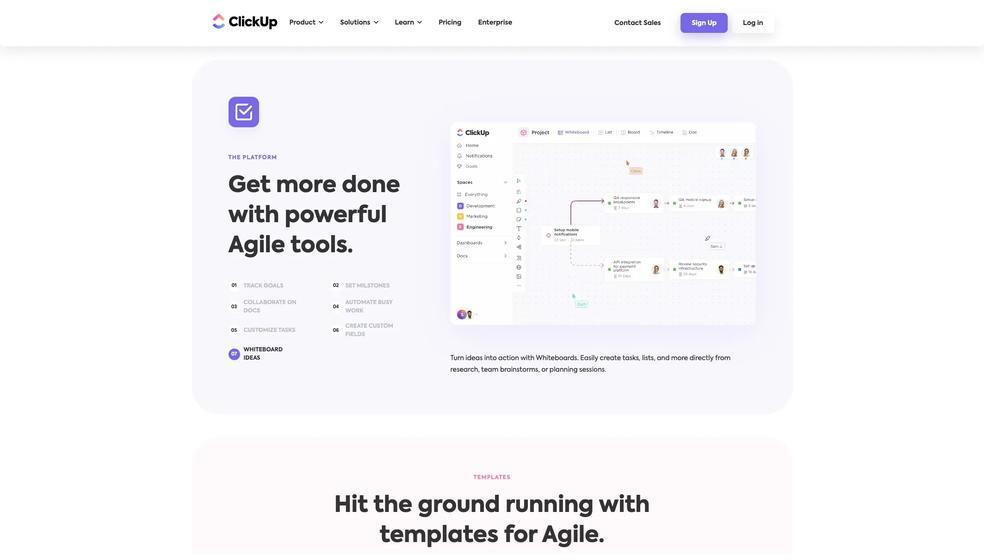 Task type: vqa. For each thing, say whether or not it's contained in the screenshot.
first Time tracking from right
no



Task type: locate. For each thing, give the bounding box(es) containing it.
the platform
[[228, 155, 277, 161]]

with
[[228, 205, 279, 227], [521, 355, 535, 361], [599, 495, 650, 517]]

1 horizontal spatial with
[[521, 355, 535, 361]]

with inside turn ideas into action with whiteboards. easily create tasks, lists, and more directly from research, team brainstorms, or planning sessions.
[[521, 355, 535, 361]]

sales
[[644, 20, 661, 26]]

more
[[276, 175, 337, 197], [672, 355, 688, 361]]

powerful
[[285, 205, 387, 227]]

into
[[485, 355, 497, 361]]

easily
[[581, 355, 599, 361]]

milstones
[[357, 283, 390, 289]]

product button
[[285, 13, 328, 32]]

2 vertical spatial with
[[599, 495, 650, 517]]

turn
[[451, 355, 464, 361]]

0 vertical spatial with
[[228, 205, 279, 227]]

1 horizontal spatial more
[[672, 355, 688, 361]]

contact sales
[[615, 20, 661, 26]]

fields
[[346, 332, 365, 338]]

2 horizontal spatial with
[[599, 495, 650, 517]]

0 vertical spatial more
[[276, 175, 337, 197]]

get more done with powerful agile tools.
[[228, 175, 400, 257]]

sign
[[692, 20, 706, 26]]

pricing link
[[434, 13, 466, 32]]

1 vertical spatial more
[[672, 355, 688, 361]]

learn
[[395, 19, 414, 26]]

turn ideas into action with whiteboards. easily create tasks, lists, and more directly from research, team brainstorms, or planning sessions.
[[451, 355, 731, 373]]

whiteboards.
[[536, 355, 579, 361]]

create custom fields
[[346, 324, 394, 338]]

for
[[504, 525, 537, 547]]

tasks
[[279, 328, 296, 333]]

and
[[657, 355, 670, 361]]

planning
[[550, 367, 578, 373]]

on
[[287, 300, 297, 306]]

track goals
[[244, 283, 284, 289]]

in
[[758, 20, 764, 26]]

with inside hit the ground running with templates for agile.
[[599, 495, 650, 517]]

create
[[600, 355, 621, 361]]

more right and
[[672, 355, 688, 361]]

hit the ground running with templates for agile.
[[334, 495, 650, 547]]

enterprise
[[478, 19, 513, 26]]

enterprise link
[[474, 13, 517, 32]]

with for turn ideas into action with whiteboards. easily create tasks, lists, and more directly from research, team brainstorms, or planning sessions.
[[521, 355, 535, 361]]

tools.
[[291, 235, 353, 257]]

busy
[[378, 300, 393, 306]]

sessions.
[[580, 367, 607, 373]]

0 horizontal spatial more
[[276, 175, 337, 197]]

from
[[716, 355, 731, 361]]

automate busy work
[[346, 300, 393, 314]]

more up powerful
[[276, 175, 337, 197]]

log in
[[744, 20, 764, 26]]

contact sales button
[[610, 15, 666, 31]]

templates
[[474, 475, 511, 481]]

agile
[[228, 235, 285, 257]]

0 horizontal spatial with
[[228, 205, 279, 227]]

automate
[[346, 300, 377, 306]]

1 vertical spatial with
[[521, 355, 535, 361]]

docs
[[244, 308, 260, 314]]

agile.
[[542, 525, 605, 547]]

set milstones
[[346, 283, 390, 289]]

done
[[342, 175, 400, 197]]

research,
[[451, 367, 480, 373]]

pricing
[[439, 19, 462, 26]]

product
[[290, 19, 316, 26]]



Task type: describe. For each thing, give the bounding box(es) containing it.
get
[[228, 175, 271, 197]]

platform
[[243, 155, 277, 161]]

more inside turn ideas into action with whiteboards. easily create tasks, lists, and more directly from research, team brainstorms, or planning sessions.
[[672, 355, 688, 361]]

collaborate
[[244, 300, 286, 306]]

brainstorms,
[[500, 367, 540, 373]]

with for hit the ground running with templates for agile.
[[599, 495, 650, 517]]

customize
[[244, 328, 277, 333]]

tasks,
[[623, 355, 641, 361]]

whiteboard
[[244, 347, 283, 353]]

contact
[[615, 20, 642, 26]]

hit
[[334, 495, 368, 517]]

log
[[744, 20, 756, 26]]

set
[[346, 283, 356, 289]]

custom
[[369, 324, 394, 329]]

solutions
[[340, 19, 371, 26]]

action
[[499, 355, 519, 361]]

ground
[[418, 495, 500, 517]]

the
[[228, 155, 241, 161]]

learn button
[[390, 13, 427, 32]]

create
[[346, 324, 367, 329]]

up
[[708, 20, 717, 26]]

work
[[346, 308, 364, 314]]

the
[[374, 495, 413, 517]]

customize tasks
[[244, 328, 296, 333]]

clickup image
[[210, 12, 278, 30]]

directly
[[690, 355, 714, 361]]

track
[[244, 283, 263, 289]]

whiteboard ideas
[[244, 347, 283, 361]]

with inside get more done with powerful agile tools.
[[228, 205, 279, 227]]

team
[[482, 367, 499, 373]]

ideas
[[466, 355, 483, 361]]

templates
[[380, 525, 499, 547]]

or
[[542, 367, 548, 373]]

collaborate on docs
[[244, 300, 297, 314]]

ideas
[[244, 356, 260, 361]]

running
[[506, 495, 594, 517]]

whiteboard ideas.png image
[[451, 122, 756, 325]]

goals
[[264, 283, 284, 289]]

sign up button
[[681, 13, 728, 33]]

log in link
[[732, 13, 775, 33]]

more inside get more done with powerful agile tools.
[[276, 175, 337, 197]]

solutions button
[[336, 13, 383, 32]]

lists,
[[642, 355, 656, 361]]

sign up
[[692, 20, 717, 26]]



